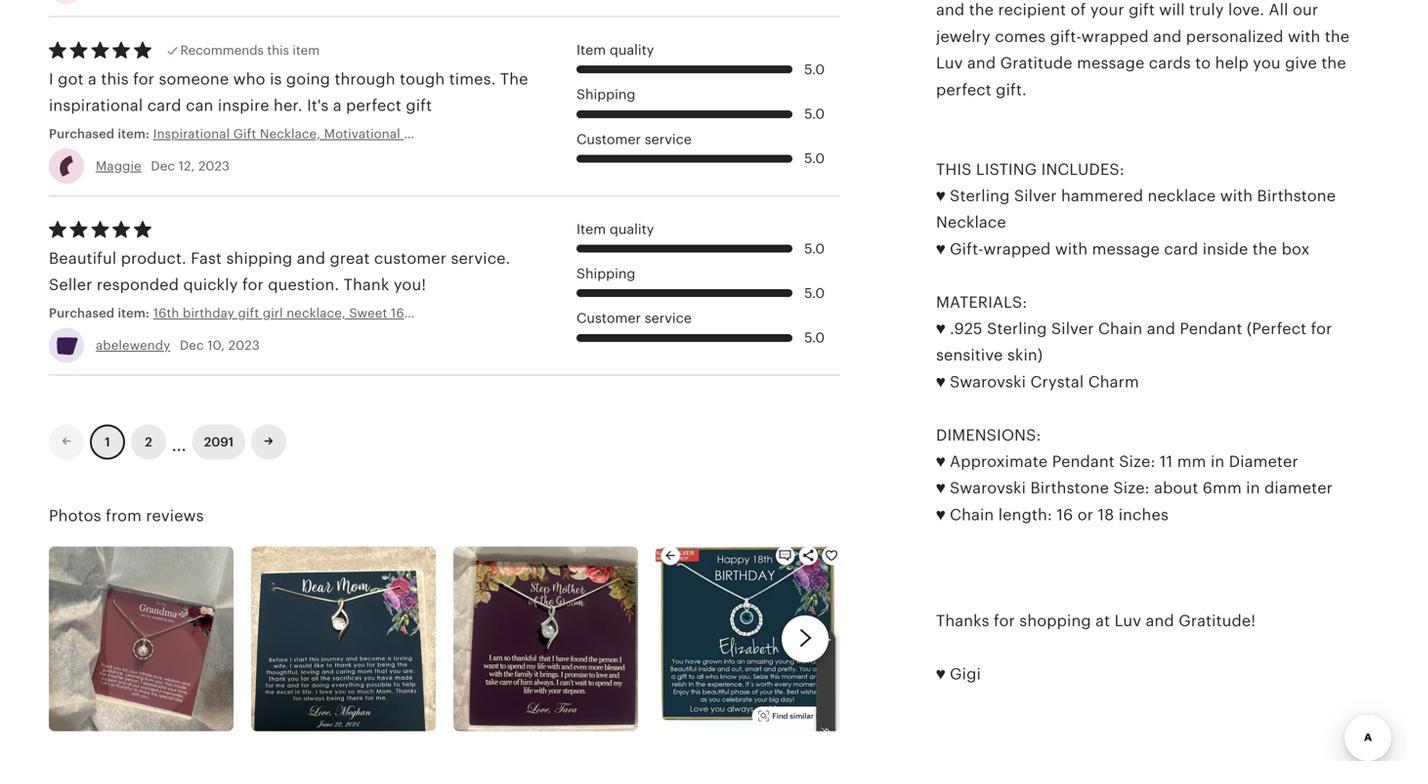 Task type: locate. For each thing, give the bounding box(es) containing it.
dec left '10,'
[[180, 338, 204, 353]]

purchased item: for got
[[49, 126, 153, 141]]

purchased item: down "inspirational"
[[49, 126, 153, 141]]

1 vertical spatial card
[[1165, 240, 1199, 258]]

18
[[1098, 506, 1115, 524]]

birthstone inside this listing includes: ♥ sterling silver hammered necklace with birthstone necklace ♥ gift-wrapped with message card inside the box
[[1258, 187, 1336, 205]]

12,
[[179, 159, 195, 173]]

necklace
[[1148, 187, 1216, 205]]

item
[[293, 43, 320, 58]]

0 vertical spatial silver
[[1015, 187, 1057, 205]]

1 item: from the top
[[118, 126, 150, 141]]

birthstone
[[1258, 187, 1336, 205], [1031, 480, 1110, 497]]

0 vertical spatial sterling
[[950, 187, 1010, 205]]

0 horizontal spatial birthstone
[[1031, 480, 1110, 497]]

1 vertical spatial service
[[645, 311, 692, 326]]

1 vertical spatial customer
[[577, 311, 641, 326]]

1 vertical spatial 2023
[[228, 338, 260, 353]]

1 vertical spatial chain
[[950, 506, 995, 524]]

0 vertical spatial 2023
[[198, 159, 230, 173]]

0 vertical spatial a
[[88, 70, 97, 88]]

0 vertical spatial customer
[[577, 131, 641, 147]]

0 vertical spatial item quality
[[577, 42, 654, 58]]

…
[[172, 428, 186, 456]]

2 quality from the top
[[610, 221, 654, 237]]

and right luv at the bottom right of the page
[[1146, 613, 1175, 630]]

chain up "charm"
[[1099, 320, 1143, 338]]

1 vertical spatial silver
[[1052, 320, 1094, 338]]

2023 right 12,
[[198, 159, 230, 173]]

0 horizontal spatial dec
[[151, 159, 175, 173]]

photos from reviews
[[49, 507, 204, 525]]

0 vertical spatial quality
[[610, 42, 654, 58]]

0 vertical spatial swarovski
[[950, 373, 1026, 391]]

dec left 12,
[[151, 159, 175, 173]]

perfect
[[346, 97, 402, 115]]

beautiful
[[49, 250, 117, 267]]

0 vertical spatial card
[[147, 97, 182, 115]]

charm
[[1089, 373, 1140, 391]]

2023 for for
[[198, 159, 230, 173]]

(perfect
[[1247, 320, 1307, 338]]

0 vertical spatial and
[[297, 250, 326, 267]]

silver up crystal
[[1052, 320, 1094, 338]]

sterling
[[950, 187, 1010, 205], [987, 320, 1047, 338]]

1 vertical spatial customer service
[[577, 311, 692, 326]]

item: up maggie link
[[118, 126, 150, 141]]

2
[[145, 435, 152, 450]]

abelewendy
[[96, 338, 170, 353]]

chain
[[1099, 320, 1143, 338], [950, 506, 995, 524]]

16
[[1057, 506, 1074, 524]]

0 vertical spatial dec
[[151, 159, 175, 173]]

1 vertical spatial shipping
[[577, 266, 636, 282]]

great
[[330, 250, 370, 267]]

1 vertical spatial sterling
[[987, 320, 1047, 338]]

in right mm
[[1211, 453, 1225, 471]]

for
[[133, 70, 155, 88], [242, 276, 264, 294], [1311, 320, 1333, 338], [994, 613, 1016, 630]]

7 ♥ from the top
[[936, 506, 946, 524]]

1 vertical spatial in
[[1247, 480, 1261, 497]]

swarovski down approximate
[[950, 480, 1026, 497]]

this up "inspirational"
[[101, 70, 129, 88]]

2 customer service from the top
[[577, 311, 692, 326]]

1 shipping from the top
[[577, 87, 636, 102]]

1 purchased from the top
[[49, 126, 115, 141]]

1 horizontal spatial card
[[1165, 240, 1199, 258]]

pendant up or
[[1053, 453, 1115, 471]]

for right thanks
[[994, 613, 1016, 630]]

maggie dec 12, 2023
[[96, 159, 230, 173]]

in down diameter
[[1247, 480, 1261, 497]]

item quality
[[577, 42, 654, 58], [577, 221, 654, 237]]

2 service from the top
[[645, 311, 692, 326]]

sterling inside this listing includes: ♥ sterling silver hammered necklace with birthstone necklace ♥ gift-wrapped with message card inside the box
[[950, 187, 1010, 205]]

1 quality from the top
[[610, 42, 654, 58]]

sterling up necklace
[[950, 187, 1010, 205]]

and
[[297, 250, 326, 267], [1147, 320, 1176, 338], [1146, 613, 1175, 630]]

size: up inches
[[1114, 480, 1150, 497]]

1 vertical spatial swarovski
[[950, 480, 1026, 497]]

0 horizontal spatial chain
[[950, 506, 995, 524]]

inspire
[[218, 97, 269, 115]]

1 horizontal spatial with
[[1221, 187, 1253, 205]]

customer service
[[577, 131, 692, 147], [577, 311, 692, 326]]

2023 right '10,'
[[228, 338, 260, 353]]

6 5.0 from the top
[[805, 330, 825, 346]]

a right got on the top of page
[[88, 70, 97, 88]]

purchased item: down seller
[[49, 306, 153, 320]]

gift
[[406, 97, 432, 115]]

birthstone up 16 on the right bottom of the page
[[1031, 480, 1110, 497]]

with
[[1221, 187, 1253, 205], [1056, 240, 1088, 258]]

item: for got
[[118, 126, 150, 141]]

.925
[[950, 320, 983, 338]]

silver inside materials: ♥ .925 sterling silver chain and pendant (perfect for sensitive skin) ♥ swarovski crystal charm
[[1052, 320, 1094, 338]]

1 swarovski from the top
[[950, 373, 1026, 391]]

pendant left (perfect
[[1180, 320, 1243, 338]]

recommends this item
[[180, 43, 320, 58]]

1 vertical spatial pendant
[[1053, 453, 1115, 471]]

dimensions:
[[936, 426, 1042, 444]]

0 vertical spatial item:
[[118, 126, 150, 141]]

swarovski
[[950, 373, 1026, 391], [950, 480, 1026, 497]]

sterling up skin)
[[987, 320, 1047, 338]]

shopping
[[1020, 613, 1092, 630]]

0 vertical spatial this
[[267, 43, 289, 58]]

1 vertical spatial item
[[577, 221, 606, 237]]

2091
[[204, 435, 234, 450]]

card left can
[[147, 97, 182, 115]]

with up inside
[[1221, 187, 1253, 205]]

card left inside
[[1165, 240, 1199, 258]]

0 vertical spatial item
[[577, 42, 606, 58]]

from
[[106, 507, 142, 525]]

1 purchased item: from the top
[[49, 126, 153, 141]]

who
[[233, 70, 266, 88]]

with right wrapped
[[1056, 240, 1088, 258]]

dimensions: ♥ approximate pendant size: 11 mm in diameter ♥ swarovski birthstone size: about 6mm in diameter ♥ chain length: 16 or 18 inches
[[936, 426, 1333, 524]]

0 horizontal spatial pendant
[[1053, 453, 1115, 471]]

0 vertical spatial customer service
[[577, 131, 692, 147]]

1 vertical spatial with
[[1056, 240, 1088, 258]]

1 item quality from the top
[[577, 42, 654, 58]]

1 vertical spatial item quality
[[577, 221, 654, 237]]

1 vertical spatial this
[[101, 70, 129, 88]]

0 horizontal spatial in
[[1211, 453, 1225, 471]]

service
[[645, 131, 692, 147], [645, 311, 692, 326]]

1 horizontal spatial a
[[333, 97, 342, 115]]

the
[[1253, 240, 1278, 258]]

1 vertical spatial item:
[[118, 306, 150, 320]]

1 customer from the top
[[577, 131, 641, 147]]

1 item from the top
[[577, 42, 606, 58]]

and down message
[[1147, 320, 1176, 338]]

includes:
[[1042, 161, 1125, 178]]

in
[[1211, 453, 1225, 471], [1247, 480, 1261, 497]]

inches
[[1119, 506, 1169, 524]]

1 vertical spatial purchased item:
[[49, 306, 153, 320]]

times.
[[449, 70, 496, 88]]

1 horizontal spatial chain
[[1099, 320, 1143, 338]]

2091 link
[[192, 425, 246, 460]]

item: down responded
[[118, 306, 150, 320]]

seller
[[49, 276, 92, 294]]

0 vertical spatial purchased item:
[[49, 126, 153, 141]]

chain left "length:"
[[950, 506, 995, 524]]

gratitude!
[[1179, 613, 1256, 630]]

and inside materials: ♥ .925 sterling silver chain and pendant (perfect for sensitive skin) ♥ swarovski crystal charm
[[1147, 320, 1176, 338]]

2 customer from the top
[[577, 311, 641, 326]]

1 service from the top
[[645, 131, 692, 147]]

for down shipping
[[242, 276, 264, 294]]

3 5.0 from the top
[[805, 151, 825, 166]]

service for beautiful product. fast shipping and great customer service. seller responded quickly for question. thank you!
[[645, 311, 692, 326]]

purchased down "inspirational"
[[49, 126, 115, 141]]

someone
[[159, 70, 229, 88]]

2 swarovski from the top
[[950, 480, 1026, 497]]

1 horizontal spatial birthstone
[[1258, 187, 1336, 205]]

0 vertical spatial pendant
[[1180, 320, 1243, 338]]

shipping
[[226, 250, 293, 267]]

customer service for beautiful product. fast shipping and great customer service. seller responded quickly for question. thank you!
[[577, 311, 692, 326]]

this left the item
[[267, 43, 289, 58]]

customer
[[577, 131, 641, 147], [577, 311, 641, 326]]

1 customer service from the top
[[577, 131, 692, 147]]

thanks
[[936, 613, 990, 630]]

2 item from the top
[[577, 221, 606, 237]]

her.
[[274, 97, 303, 115]]

2 shipping from the top
[[577, 266, 636, 282]]

2 item: from the top
[[118, 306, 150, 320]]

shipping for i got a this for someone who is going through tough times.  the inspirational card can inspire her.  it's a perfect gift
[[577, 87, 636, 102]]

1 vertical spatial birthstone
[[1031, 480, 1110, 497]]

1 vertical spatial dec
[[180, 338, 204, 353]]

0 horizontal spatial this
[[101, 70, 129, 88]]

2 vertical spatial and
[[1146, 613, 1175, 630]]

1 vertical spatial purchased
[[49, 306, 115, 320]]

1 vertical spatial a
[[333, 97, 342, 115]]

1 vertical spatial and
[[1147, 320, 1176, 338]]

5.0
[[805, 62, 825, 77], [805, 106, 825, 122], [805, 151, 825, 166], [805, 241, 825, 256], [805, 285, 825, 301], [805, 330, 825, 346]]

swarovski down sensitive
[[950, 373, 1026, 391]]

0 vertical spatial purchased
[[49, 126, 115, 141]]

item quality for i got a this for someone who is going through tough times.  the inspirational card can inspire her.  it's a perfect gift
[[577, 42, 654, 58]]

item quality for beautiful product. fast shipping and great customer service. seller responded quickly for question. thank you!
[[577, 221, 654, 237]]

for left someone
[[133, 70, 155, 88]]

10,
[[207, 338, 225, 353]]

through
[[335, 70, 396, 88]]

a right it's on the left top of page
[[333, 97, 342, 115]]

it's
[[307, 97, 329, 115]]

size: left 11
[[1120, 453, 1156, 471]]

and up question.
[[297, 250, 326, 267]]

swarovski inside dimensions: ♥ approximate pendant size: 11 mm in diameter ♥ swarovski birthstone size: about 6mm in diameter ♥ chain length: 16 or 18 inches
[[950, 480, 1026, 497]]

a
[[88, 70, 97, 88], [333, 97, 342, 115]]

purchased down seller
[[49, 306, 115, 320]]

0 horizontal spatial card
[[147, 97, 182, 115]]

this
[[936, 161, 972, 178]]

5 ♥ from the top
[[936, 453, 946, 471]]

about
[[1155, 480, 1199, 497]]

1 vertical spatial quality
[[610, 221, 654, 237]]

purchased
[[49, 126, 115, 141], [49, 306, 115, 320]]

1
[[105, 435, 110, 450]]

♥
[[936, 187, 946, 205], [936, 240, 946, 258], [936, 320, 946, 338], [936, 373, 946, 391], [936, 453, 946, 471], [936, 480, 946, 497], [936, 506, 946, 524], [936, 666, 946, 683]]

0 vertical spatial birthstone
[[1258, 187, 1336, 205]]

2 item quality from the top
[[577, 221, 654, 237]]

item
[[577, 42, 606, 58], [577, 221, 606, 237]]

shipping
[[577, 87, 636, 102], [577, 266, 636, 282]]

purchased item:
[[49, 126, 153, 141], [49, 306, 153, 320]]

1 horizontal spatial pendant
[[1180, 320, 1243, 338]]

inspirational
[[49, 97, 143, 115]]

birthstone up box
[[1258, 187, 1336, 205]]

for right (perfect
[[1311, 320, 1333, 338]]

materials:
[[936, 294, 1028, 311]]

1 horizontal spatial dec
[[180, 338, 204, 353]]

silver down listing
[[1015, 187, 1057, 205]]

2 purchased from the top
[[49, 306, 115, 320]]

item:
[[118, 126, 150, 141], [118, 306, 150, 320]]

2 purchased item: from the top
[[49, 306, 153, 320]]

0 vertical spatial service
[[645, 131, 692, 147]]

8 ♥ from the top
[[936, 666, 946, 683]]

card
[[147, 97, 182, 115], [1165, 240, 1199, 258]]

0 horizontal spatial with
[[1056, 240, 1088, 258]]

responded
[[97, 276, 179, 294]]

this inside i got a this for someone who is going through tough times.  the inspirational card can inspire her.  it's a perfect gift
[[101, 70, 129, 88]]

0 vertical spatial chain
[[1099, 320, 1143, 338]]

2 link
[[131, 425, 166, 460]]

fast
[[191, 250, 222, 267]]

0 vertical spatial shipping
[[577, 87, 636, 102]]

photos
[[49, 507, 101, 525]]

size:
[[1120, 453, 1156, 471], [1114, 480, 1150, 497]]

box
[[1282, 240, 1310, 258]]

product.
[[121, 250, 187, 267]]

customer service for i got a this for someone who is going through tough times.  the inspirational card can inspire her.  it's a perfect gift
[[577, 131, 692, 147]]

sterling inside materials: ♥ .925 sterling silver chain and pendant (perfect for sensitive skin) ♥ swarovski crystal charm
[[987, 320, 1047, 338]]



Task type: describe. For each thing, give the bounding box(es) containing it.
0 vertical spatial in
[[1211, 453, 1225, 471]]

tough
[[400, 70, 445, 88]]

♥ gigi
[[936, 666, 981, 683]]

1 ♥ from the top
[[936, 187, 946, 205]]

1 vertical spatial size:
[[1114, 480, 1150, 497]]

customer for beautiful product. fast shipping and great customer service. seller responded quickly for question. thank you!
[[577, 311, 641, 326]]

question.
[[268, 276, 339, 294]]

0 vertical spatial size:
[[1120, 453, 1156, 471]]

swarovski inside materials: ♥ .925 sterling silver chain and pendant (perfect for sensitive skin) ♥ swarovski crystal charm
[[950, 373, 1026, 391]]

silver inside this listing includes: ♥ sterling silver hammered necklace with birthstone necklace ♥ gift-wrapped with message card inside the box
[[1015, 187, 1057, 205]]

i got a this for someone who is going through tough times.  the inspirational card can inspire her.  it's a perfect gift
[[49, 70, 528, 115]]

beautiful product. fast shipping and great customer service. seller responded quickly for question. thank you!
[[49, 250, 511, 294]]

going
[[286, 70, 330, 88]]

materials: ♥ .925 sterling silver chain and pendant (perfect for sensitive skin) ♥ swarovski crystal charm
[[936, 294, 1333, 391]]

hammered
[[1062, 187, 1144, 205]]

or
[[1078, 506, 1094, 524]]

customer for i got a this for someone who is going through tough times.  the inspirational card can inspire her.  it's a perfect gift
[[577, 131, 641, 147]]

reviews
[[146, 507, 204, 525]]

for inside i got a this for someone who is going through tough times.  the inspirational card can inspire her.  it's a perfect gift
[[133, 70, 155, 88]]

5 5.0 from the top
[[805, 285, 825, 301]]

item: for product.
[[118, 306, 150, 320]]

card inside i got a this for someone who is going through tough times.  the inspirational card can inspire her.  it's a perfect gift
[[147, 97, 182, 115]]

gigi
[[950, 666, 981, 683]]

service for i got a this for someone who is going through tough times.  the inspirational card can inspire her.  it's a perfect gift
[[645, 131, 692, 147]]

inside
[[1203, 240, 1249, 258]]

1 horizontal spatial this
[[267, 43, 289, 58]]

length:
[[999, 506, 1053, 524]]

abelewendy link
[[96, 338, 170, 353]]

wrapped
[[984, 240, 1051, 258]]

skin)
[[1008, 347, 1043, 364]]

purchased item: for product.
[[49, 306, 153, 320]]

message
[[1093, 240, 1160, 258]]

dec for this
[[151, 159, 175, 173]]

i
[[49, 70, 54, 88]]

maggie
[[96, 159, 142, 173]]

you!
[[394, 276, 426, 294]]

4 5.0 from the top
[[805, 241, 825, 256]]

listing
[[977, 161, 1037, 178]]

1 5.0 from the top
[[805, 62, 825, 77]]

card inside this listing includes: ♥ sterling silver hammered necklace with birthstone necklace ♥ gift-wrapped with message card inside the box
[[1165, 240, 1199, 258]]

0 horizontal spatial a
[[88, 70, 97, 88]]

recommends
[[180, 43, 264, 58]]

quality for i got a this for someone who is going through tough times.  the inspirational card can inspire her.  it's a perfect gift
[[610, 42, 654, 58]]

chain inside dimensions: ♥ approximate pendant size: 11 mm in diameter ♥ swarovski birthstone size: about 6mm in diameter ♥ chain length: 16 or 18 inches
[[950, 506, 995, 524]]

thank
[[344, 276, 390, 294]]

approximate
[[950, 453, 1048, 471]]

6mm
[[1203, 480, 1242, 497]]

necklace
[[936, 214, 1007, 231]]

customer
[[374, 250, 447, 267]]

chain inside materials: ♥ .925 sterling silver chain and pendant (perfect for sensitive skin) ♥ swarovski crystal charm
[[1099, 320, 1143, 338]]

birthstone inside dimensions: ♥ approximate pendant size: 11 mm in diameter ♥ swarovski birthstone size: about 6mm in diameter ♥ chain length: 16 or 18 inches
[[1031, 480, 1110, 497]]

got
[[58, 70, 84, 88]]

crystal
[[1031, 373, 1084, 391]]

2 ♥ from the top
[[936, 240, 946, 258]]

11
[[1160, 453, 1173, 471]]

6 ♥ from the top
[[936, 480, 946, 497]]

is
[[270, 70, 282, 88]]

for inside beautiful product. fast shipping and great customer service. seller responded quickly for question. thank you!
[[242, 276, 264, 294]]

abelewendy dec 10, 2023
[[96, 338, 260, 353]]

at
[[1096, 613, 1111, 630]]

diameter
[[1230, 453, 1299, 471]]

can
[[186, 97, 214, 115]]

diameter
[[1265, 480, 1333, 497]]

pendant inside materials: ♥ .925 sterling silver chain and pendant (perfect for sensitive skin) ♥ swarovski crystal charm
[[1180, 320, 1243, 338]]

1 horizontal spatial in
[[1247, 480, 1261, 497]]

and inside beautiful product. fast shipping and great customer service. seller responded quickly for question. thank you!
[[297, 250, 326, 267]]

service.
[[451, 250, 511, 267]]

purchased for beautiful product. fast shipping and great customer service. seller responded quickly for question. thank you!
[[49, 306, 115, 320]]

gift-
[[950, 240, 984, 258]]

this listing includes: ♥ sterling silver hammered necklace with birthstone necklace ♥ gift-wrapped with message card inside the box
[[936, 161, 1336, 258]]

pendant inside dimensions: ♥ approximate pendant size: 11 mm in diameter ♥ swarovski birthstone size: about 6mm in diameter ♥ chain length: 16 or 18 inches
[[1053, 453, 1115, 471]]

quality for beautiful product. fast shipping and great customer service. seller responded quickly for question. thank you!
[[610, 221, 654, 237]]

3 ♥ from the top
[[936, 320, 946, 338]]

1 link
[[90, 425, 125, 460]]

purchased for i got a this for someone who is going through tough times.  the inspirational card can inspire her.  it's a perfect gift
[[49, 126, 115, 141]]

luv
[[1115, 613, 1142, 630]]

sensitive
[[936, 347, 1003, 364]]

thanks for shopping at luv and gratitude!
[[936, 613, 1256, 630]]

2023 for and
[[228, 338, 260, 353]]

for inside materials: ♥ .925 sterling silver chain and pendant (perfect for sensitive skin) ♥ swarovski crystal charm
[[1311, 320, 1333, 338]]

0 vertical spatial with
[[1221, 187, 1253, 205]]

shipping for beautiful product. fast shipping and great customer service. seller responded quickly for question. thank you!
[[577, 266, 636, 282]]

4 ♥ from the top
[[936, 373, 946, 391]]

maggie link
[[96, 159, 142, 173]]

item for beautiful product. fast shipping and great customer service. seller responded quickly for question. thank you!
[[577, 221, 606, 237]]

dec for shipping
[[180, 338, 204, 353]]

quickly
[[183, 276, 238, 294]]

mm
[[1178, 453, 1207, 471]]

item for i got a this for someone who is going through tough times.  the inspirational card can inspire her.  it's a perfect gift
[[577, 42, 606, 58]]

2 5.0 from the top
[[805, 106, 825, 122]]

the
[[500, 70, 528, 88]]



Task type: vqa. For each thing, say whether or not it's contained in the screenshot.
leftmost in
yes



